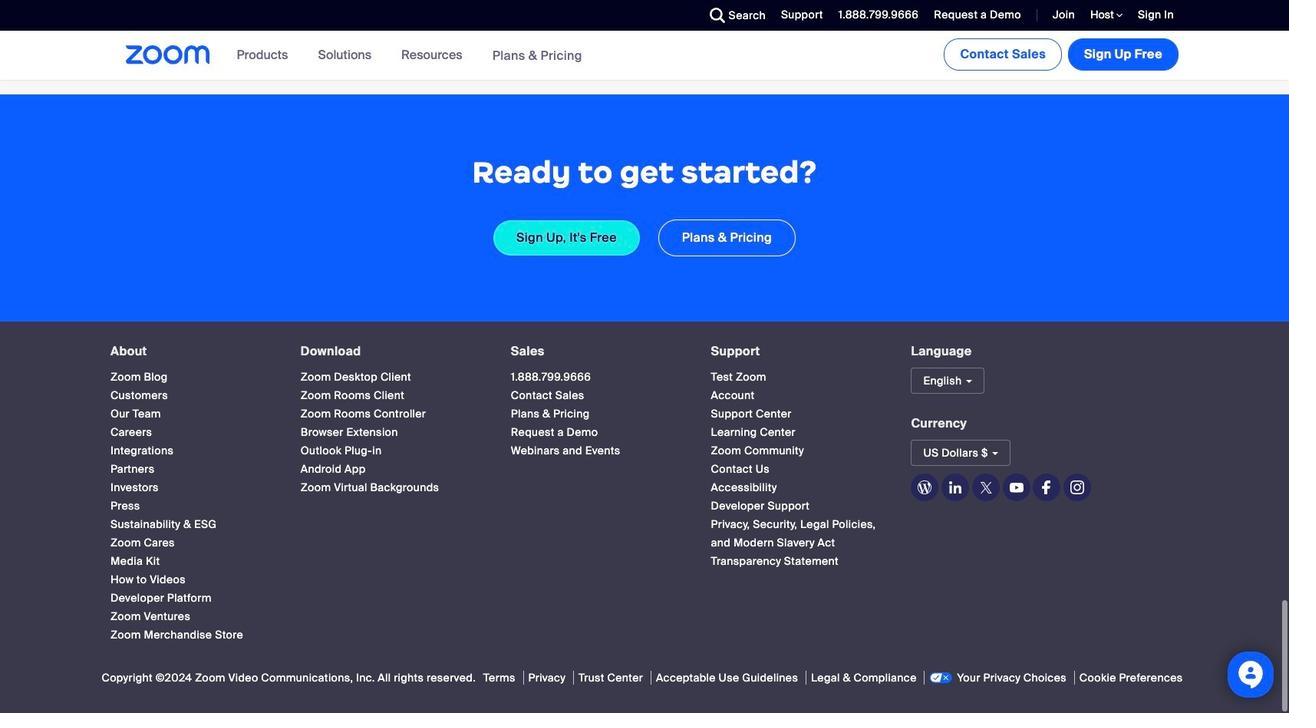 Task type: describe. For each thing, give the bounding box(es) containing it.
3 heading from the left
[[511, 345, 684, 359]]

product information navigation
[[225, 31, 594, 81]]

zoom logo image
[[126, 45, 210, 64]]

4 heading from the left
[[711, 345, 884, 359]]



Task type: vqa. For each thing, say whether or not it's contained in the screenshot.
Zoom Logo
yes



Task type: locate. For each thing, give the bounding box(es) containing it.
banner
[[107, 31, 1182, 81]]

1 heading from the left
[[111, 345, 273, 359]]

main content
[[0, 0, 1290, 322]]

meetings navigation
[[942, 31, 1182, 74]]

2 heading from the left
[[301, 345, 483, 359]]

heading
[[111, 345, 273, 359], [301, 345, 483, 359], [511, 345, 684, 359], [711, 345, 884, 359]]



